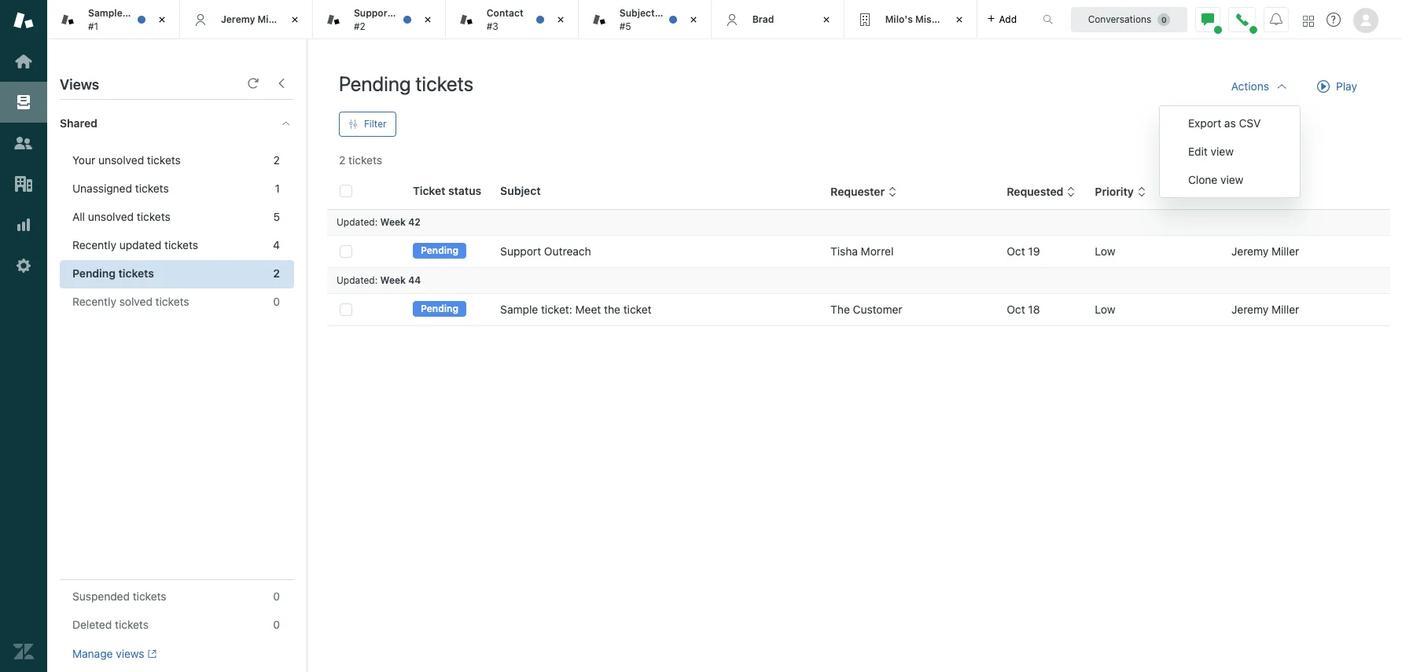Task type: locate. For each thing, give the bounding box(es) containing it.
brad tab
[[712, 0, 845, 39]]

pending up the recently solved tickets
[[72, 267, 116, 280]]

clone
[[1189, 173, 1218, 186]]

2 vertical spatial miller
[[1272, 303, 1300, 316]]

oct 19
[[1007, 245, 1040, 258]]

tisha
[[831, 245, 858, 258]]

recently left solved
[[72, 295, 116, 308]]

1 vertical spatial support
[[500, 245, 541, 258]]

low down priority
[[1095, 245, 1116, 258]]

sample
[[500, 303, 538, 316]]

subject inside subject line #5
[[620, 7, 655, 19]]

support up sample
[[500, 245, 541, 258]]

1 horizontal spatial support
[[500, 245, 541, 258]]

oct 18
[[1007, 303, 1040, 316]]

1 close image from the left
[[287, 12, 303, 28]]

contact
[[487, 7, 524, 19]]

1 updated: from the top
[[337, 216, 378, 228]]

2 updated: from the top
[[337, 275, 378, 286]]

morrel
[[861, 245, 894, 258]]

the customer
[[831, 303, 903, 316]]

button displays agent's chat status as online. image
[[1202, 13, 1215, 26]]

close image right 'contact #3'
[[553, 12, 569, 28]]

2 for your unsolved tickets
[[273, 153, 280, 167]]

get help image
[[1327, 13, 1341, 27]]

jeremy miller for support outreach
[[1232, 245, 1300, 258]]

2 up 1
[[273, 153, 280, 167]]

your unsolved tickets
[[72, 153, 181, 167]]

2
[[273, 153, 280, 167], [339, 153, 346, 167], [273, 267, 280, 280]]

zendesk image
[[13, 642, 34, 662]]

row
[[327, 236, 1391, 268], [327, 294, 1391, 326]]

support inside support outreach #2
[[354, 7, 391, 19]]

2 vertical spatial jeremy
[[1232, 303, 1269, 316]]

updated: left 42
[[337, 216, 378, 228]]

add button
[[977, 0, 1027, 39]]

0 horizontal spatial outreach
[[394, 7, 437, 19]]

19
[[1028, 245, 1040, 258]]

0 vertical spatial 0
[[273, 295, 280, 308]]

2 vertical spatial jeremy miller
[[1232, 303, 1300, 316]]

0 vertical spatial week
[[380, 216, 406, 228]]

2 close image from the left
[[553, 12, 569, 28]]

subject right status
[[500, 184, 541, 197]]

priority
[[1095, 185, 1134, 198]]

close image right 'line'
[[686, 12, 701, 28]]

4 close image from the left
[[819, 12, 834, 28]]

play
[[1336, 79, 1358, 93]]

1 week from the top
[[380, 216, 406, 228]]

0 vertical spatial recently
[[72, 238, 116, 252]]

shared button
[[47, 100, 265, 147]]

week for week 42
[[380, 216, 406, 228]]

0 for suspended tickets
[[273, 590, 280, 603]]

close image left "add" popup button
[[951, 12, 967, 28]]

1 vertical spatial updated:
[[337, 275, 378, 286]]

oct
[[1007, 245, 1025, 258], [1007, 303, 1025, 316]]

views
[[60, 76, 99, 93]]

main element
[[0, 0, 47, 673]]

2 oct from the top
[[1007, 303, 1025, 316]]

week left 42
[[380, 216, 406, 228]]

0 vertical spatial miller
[[258, 13, 283, 25]]

clone view menu item
[[1160, 166, 1300, 194]]

support
[[354, 7, 391, 19], [500, 245, 541, 258]]

2 tab from the left
[[446, 0, 579, 39]]

pending down 44
[[421, 303, 459, 315]]

1 horizontal spatial close image
[[553, 12, 569, 28]]

close image left the "#3"
[[420, 12, 436, 28]]

row down 'tisha morrel'
[[327, 294, 1391, 326]]

your
[[72, 153, 95, 167]]

subject
[[620, 7, 655, 19], [500, 184, 541, 197]]

0 vertical spatial row
[[327, 236, 1391, 268]]

view
[[1211, 145, 1234, 158], [1221, 173, 1244, 186]]

view for clone view
[[1221, 173, 1244, 186]]

1 vertical spatial row
[[327, 294, 1391, 326]]

menu
[[1159, 105, 1301, 198]]

#2
[[354, 20, 366, 32]]

1 vertical spatial unsolved
[[88, 210, 134, 223]]

1 vertical spatial week
[[380, 275, 406, 286]]

support inside "link"
[[500, 245, 541, 258]]

get started image
[[13, 51, 34, 72]]

support up #2 at the left of the page
[[354, 7, 391, 19]]

0 vertical spatial outreach
[[394, 7, 437, 19]]

outreach inside support outreach #2
[[394, 7, 437, 19]]

1 recently from the top
[[72, 238, 116, 252]]

unassigned
[[72, 182, 132, 195]]

edit view menu item
[[1160, 138, 1300, 166]]

requester
[[831, 185, 885, 198]]

1 vertical spatial miller
[[1272, 245, 1300, 258]]

3 close image from the left
[[686, 12, 701, 28]]

1 oct from the top
[[1007, 245, 1025, 258]]

view inside menu item
[[1221, 173, 1244, 186]]

menu containing export as csv
[[1159, 105, 1301, 198]]

low
[[1095, 245, 1116, 258], [1095, 303, 1116, 316]]

recently solved tickets
[[72, 295, 189, 308]]

jeremy
[[221, 13, 255, 25], [1232, 245, 1269, 258], [1232, 303, 1269, 316]]

close image
[[287, 12, 303, 28], [553, 12, 569, 28], [951, 12, 967, 28]]

outreach
[[394, 7, 437, 19], [544, 245, 591, 258]]

filter
[[364, 118, 387, 130]]

edit
[[1189, 145, 1208, 158]]

jeremy miller tab
[[180, 0, 313, 39]]

2 close image from the left
[[420, 12, 436, 28]]

0 vertical spatial low
[[1095, 245, 1116, 258]]

1 0 from the top
[[273, 295, 280, 308]]

0 vertical spatial support
[[354, 7, 391, 19]]

collapse views pane image
[[275, 77, 288, 90]]

1 vertical spatial 0
[[273, 590, 280, 603]]

0 vertical spatial pending tickets
[[339, 72, 474, 95]]

updated: left 44
[[337, 275, 378, 286]]

jeremy miller
[[221, 13, 283, 25], [1232, 245, 1300, 258], [1232, 303, 1300, 316]]

tab
[[313, 0, 446, 39], [446, 0, 579, 39], [579, 0, 712, 39], [845, 0, 977, 39]]

0 vertical spatial oct
[[1007, 245, 1025, 258]]

3 0 from the top
[[273, 618, 280, 632]]

pending tickets up filter
[[339, 72, 474, 95]]

2 down 4
[[273, 267, 280, 280]]

support for support outreach #2
[[354, 7, 391, 19]]

ticket
[[624, 303, 652, 316]]

view inside menu item
[[1211, 145, 1234, 158]]

week left 44
[[380, 275, 406, 286]]

filter button
[[339, 112, 396, 137]]

tickets
[[416, 72, 474, 95], [147, 153, 181, 167], [349, 153, 382, 167], [135, 182, 169, 195], [137, 210, 170, 223], [164, 238, 198, 252], [118, 267, 154, 280], [156, 295, 189, 308], [133, 590, 166, 603], [115, 618, 149, 632]]

2 tickets
[[339, 153, 382, 167]]

1 vertical spatial low
[[1095, 303, 1116, 316]]

0 vertical spatial subject
[[620, 7, 655, 19]]

view right edit
[[1211, 145, 1234, 158]]

4
[[273, 238, 280, 252]]

1 vertical spatial recently
[[72, 295, 116, 308]]

1
[[275, 182, 280, 195]]

ticket
[[413, 184, 446, 197]]

row containing sample ticket: meet the ticket
[[327, 294, 1391, 326]]

miller
[[258, 13, 283, 25], [1272, 245, 1300, 258], [1272, 303, 1300, 316]]

3 tab from the left
[[579, 0, 712, 39]]

tabs tab list
[[47, 0, 1027, 39]]

pending tickets
[[339, 72, 474, 95], [72, 267, 154, 280]]

outreach inside "link"
[[544, 245, 591, 258]]

2 week from the top
[[380, 275, 406, 286]]

1 close image from the left
[[154, 12, 170, 28]]

admin image
[[13, 256, 34, 276]]

shared heading
[[47, 100, 307, 147]]

unsolved down unassigned
[[88, 210, 134, 223]]

1 vertical spatial jeremy
[[1232, 245, 1269, 258]]

add
[[999, 13, 1017, 25]]

pending up filter
[[339, 72, 411, 95]]

week
[[380, 216, 406, 228], [380, 275, 406, 286]]

2 vertical spatial 0
[[273, 618, 280, 632]]

0
[[273, 295, 280, 308], [273, 590, 280, 603], [273, 618, 280, 632]]

close image inside jeremy miller tab
[[287, 12, 303, 28]]

2 low from the top
[[1095, 303, 1116, 316]]

jeremy miller for sample ticket: meet the ticket
[[1232, 303, 1300, 316]]

0 horizontal spatial pending tickets
[[72, 267, 154, 280]]

0 horizontal spatial support
[[354, 7, 391, 19]]

manage views link
[[72, 647, 156, 662]]

requested button
[[1007, 185, 1076, 199]]

ticket:
[[541, 303, 572, 316]]

1 horizontal spatial outreach
[[544, 245, 591, 258]]

1 vertical spatial outreach
[[544, 245, 591, 258]]

views image
[[13, 92, 34, 112]]

unsolved up unassigned tickets
[[98, 153, 144, 167]]

0 vertical spatial jeremy
[[221, 13, 255, 25]]

recently
[[72, 238, 116, 252], [72, 295, 116, 308]]

pending tickets up the recently solved tickets
[[72, 267, 154, 280]]

zendesk products image
[[1303, 15, 1314, 26]]

1 vertical spatial oct
[[1007, 303, 1025, 316]]

unsolved
[[98, 153, 144, 167], [88, 210, 134, 223]]

support outreach #2
[[354, 7, 437, 32]]

1 vertical spatial view
[[1221, 173, 1244, 186]]

1 vertical spatial subject
[[500, 184, 541, 197]]

low right 18
[[1095, 303, 1116, 316]]

2 recently from the top
[[72, 295, 116, 308]]

0 vertical spatial updated:
[[337, 216, 378, 228]]

deleted tickets
[[72, 618, 149, 632]]

close image up collapse views pane image
[[287, 12, 303, 28]]

2 0 from the top
[[273, 590, 280, 603]]

shared
[[60, 116, 97, 130]]

2 down filter button
[[339, 153, 346, 167]]

1 vertical spatial jeremy miller
[[1232, 245, 1300, 258]]

18
[[1028, 303, 1040, 316]]

3 close image from the left
[[951, 12, 967, 28]]

0 vertical spatial jeremy miller
[[221, 13, 283, 25]]

play button
[[1304, 71, 1371, 102]]

1 horizontal spatial subject
[[620, 7, 655, 19]]

view down edit view menu item
[[1221, 173, 1244, 186]]

oct left 19 at the top of the page
[[1007, 245, 1025, 258]]

suspended
[[72, 590, 130, 603]]

close image right #1
[[154, 12, 170, 28]]

recently for recently updated tickets
[[72, 238, 116, 252]]

actions
[[1232, 79, 1270, 93]]

suspended tickets
[[72, 590, 166, 603]]

1 row from the top
[[327, 236, 1391, 268]]

0 for recently solved tickets
[[273, 295, 280, 308]]

close image
[[154, 12, 170, 28], [420, 12, 436, 28], [686, 12, 701, 28], [819, 12, 834, 28]]

oct for oct 18
[[1007, 303, 1025, 316]]

sample ticket: meet the ticket
[[500, 303, 652, 316]]

0 vertical spatial view
[[1211, 145, 1234, 158]]

close image for #1
[[154, 12, 170, 28]]

close image right the brad
[[819, 12, 834, 28]]

updated: for updated: week 44
[[337, 275, 378, 286]]

jeremy inside jeremy miller tab
[[221, 13, 255, 25]]

close image inside brad tab
[[819, 12, 834, 28]]

subject up #5
[[620, 7, 655, 19]]

pending
[[339, 72, 411, 95], [421, 245, 459, 257], [72, 267, 116, 280], [421, 303, 459, 315]]

unassigned tickets
[[72, 182, 169, 195]]

updated:
[[337, 216, 378, 228], [337, 275, 378, 286]]

0 horizontal spatial subject
[[500, 184, 541, 197]]

close image inside the #1 tab
[[154, 12, 170, 28]]

2 horizontal spatial close image
[[951, 12, 967, 28]]

2 row from the top
[[327, 294, 1391, 326]]

csv
[[1239, 116, 1261, 130]]

1 low from the top
[[1095, 245, 1116, 258]]

0 horizontal spatial close image
[[287, 12, 303, 28]]

recently down all
[[72, 238, 116, 252]]

updated: week 44
[[337, 275, 421, 286]]

oct left 18
[[1007, 303, 1025, 316]]

row up the customer
[[327, 236, 1391, 268]]

1 tab from the left
[[313, 0, 446, 39]]

0 vertical spatial unsolved
[[98, 153, 144, 167]]



Task type: describe. For each thing, give the bounding box(es) containing it.
updated
[[119, 238, 162, 252]]

customer
[[853, 303, 903, 316]]

requester button
[[831, 185, 898, 199]]

as
[[1225, 116, 1236, 130]]

(opens in a new tab) image
[[144, 650, 156, 659]]

outreach for support outreach
[[544, 245, 591, 258]]

line
[[658, 7, 677, 19]]

ticket status
[[413, 184, 482, 197]]

support for support outreach
[[500, 245, 541, 258]]

42
[[408, 216, 421, 228]]

#3
[[487, 20, 499, 32]]

manage views
[[72, 647, 144, 661]]

low for oct 19
[[1095, 245, 1116, 258]]

updated: week 42
[[337, 216, 421, 228]]

updated: for updated: week 42
[[337, 216, 378, 228]]

subject for subject line #5
[[620, 7, 655, 19]]

subject line #5
[[620, 7, 677, 32]]

status
[[448, 184, 482, 197]]

the
[[831, 303, 850, 316]]

all
[[72, 210, 85, 223]]

clone view
[[1189, 173, 1244, 186]]

miller inside tab
[[258, 13, 283, 25]]

1 vertical spatial pending tickets
[[72, 267, 154, 280]]

deleted
[[72, 618, 112, 632]]

subject for subject
[[500, 184, 541, 197]]

tab containing support outreach
[[313, 0, 446, 39]]

organizations image
[[13, 174, 34, 194]]

#1
[[88, 20, 98, 32]]

tisha morrel
[[831, 245, 894, 258]]

44
[[408, 275, 421, 286]]

unsolved for all
[[88, 210, 134, 223]]

export
[[1189, 116, 1222, 130]]

manage
[[72, 647, 113, 661]]

zendesk support image
[[13, 10, 34, 31]]

assignee button
[[1232, 185, 1293, 199]]

customers image
[[13, 133, 34, 153]]

low for oct 18
[[1095, 303, 1116, 316]]

4 tab from the left
[[845, 0, 977, 39]]

jeremy for sample ticket: meet the ticket
[[1232, 303, 1269, 316]]

jeremy for support outreach
[[1232, 245, 1269, 258]]

pending up 44
[[421, 245, 459, 257]]

requested
[[1007, 185, 1064, 198]]

unsolved for your
[[98, 153, 144, 167]]

close image for jeremy miller tab
[[287, 12, 303, 28]]

sample ticket: meet the ticket link
[[500, 302, 652, 318]]

close image for 1st tab from the right
[[951, 12, 967, 28]]

row containing support outreach
[[327, 236, 1391, 268]]

the
[[604, 303, 621, 316]]

brad
[[753, 13, 774, 25]]

week for week 44
[[380, 275, 406, 286]]

miller for sample ticket: meet the ticket
[[1272, 303, 1300, 316]]

miller for support outreach
[[1272, 245, 1300, 258]]

views
[[116, 647, 144, 661]]

5
[[273, 210, 280, 223]]

view for edit view
[[1211, 145, 1234, 158]]

0 for deleted tickets
[[273, 618, 280, 632]]

jeremy miller inside jeremy miller tab
[[221, 13, 283, 25]]

contact #3
[[487, 7, 524, 32]]

export as csv menu item
[[1160, 109, 1300, 138]]

actions button
[[1219, 71, 1301, 102]]

1 horizontal spatial pending tickets
[[339, 72, 474, 95]]

conversations
[[1088, 13, 1152, 25]]

outreach for support outreach #2
[[394, 7, 437, 19]]

support outreach link
[[500, 244, 591, 260]]

priority button
[[1095, 185, 1147, 199]]

solved
[[119, 295, 153, 308]]

recently updated tickets
[[72, 238, 198, 252]]

conversations button
[[1071, 7, 1188, 32]]

tab containing contact
[[446, 0, 579, 39]]

recently for recently solved tickets
[[72, 295, 116, 308]]

close image for #2
[[420, 12, 436, 28]]

close image for #5
[[686, 12, 701, 28]]

edit view
[[1189, 145, 1234, 158]]

2 for pending tickets
[[273, 267, 280, 280]]

all unsolved tickets
[[72, 210, 170, 223]]

export as csv
[[1189, 116, 1261, 130]]

support outreach
[[500, 245, 591, 258]]

#1 tab
[[47, 0, 180, 39]]

oct for oct 19
[[1007, 245, 1025, 258]]

assignee
[[1232, 185, 1280, 198]]

reporting image
[[13, 215, 34, 235]]

#5
[[620, 20, 631, 32]]

meet
[[575, 303, 601, 316]]

notifications image
[[1270, 13, 1283, 26]]

refresh views pane image
[[247, 77, 260, 90]]

tab containing subject line
[[579, 0, 712, 39]]



Task type: vqa. For each thing, say whether or not it's contained in the screenshot.
fourth Tab from right
yes



